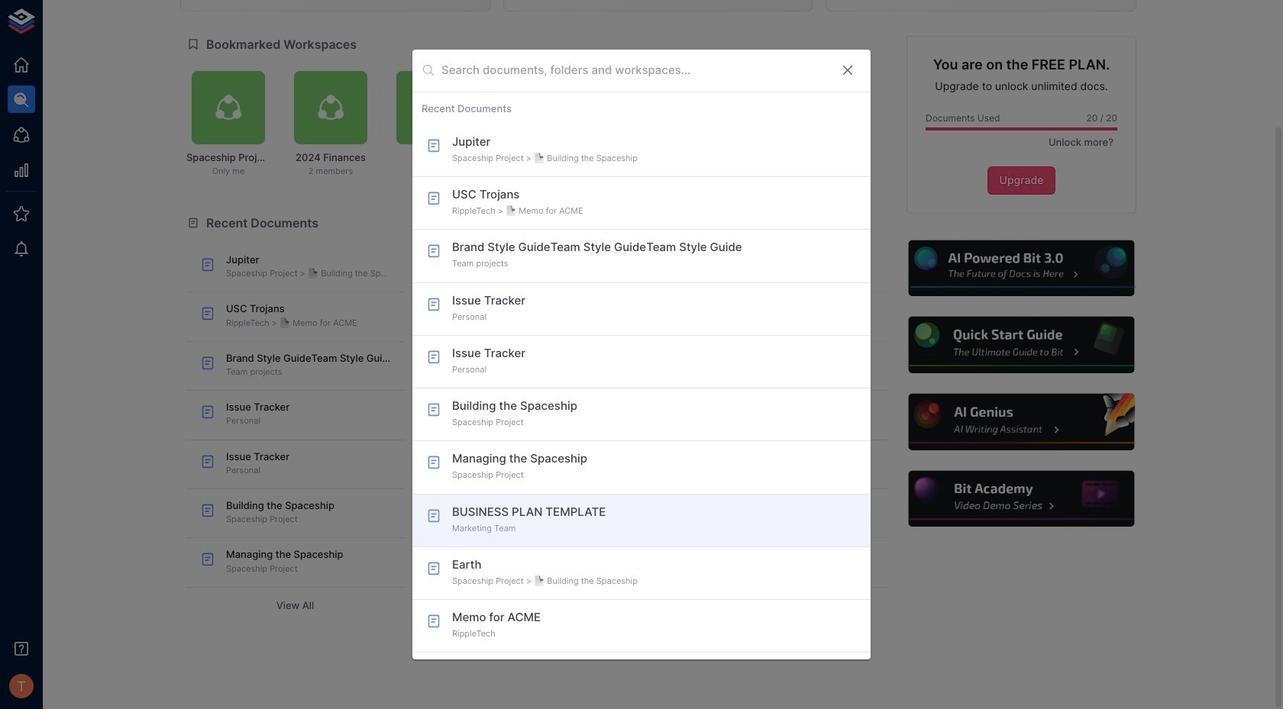 Task type: describe. For each thing, give the bounding box(es) containing it.
Search documents, folders and workspaces... text field
[[442, 59, 828, 82]]



Task type: vqa. For each thing, say whether or not it's contained in the screenshot.
option group
no



Task type: locate. For each thing, give the bounding box(es) containing it.
dialog
[[413, 50, 871, 660]]

1 help image from the top
[[907, 238, 1137, 299]]

2 help image from the top
[[907, 315, 1137, 376]]

help image
[[907, 238, 1137, 299], [907, 315, 1137, 376], [907, 392, 1137, 453], [907, 469, 1137, 530]]

4 help image from the top
[[907, 469, 1137, 530]]

3 help image from the top
[[907, 392, 1137, 453]]



